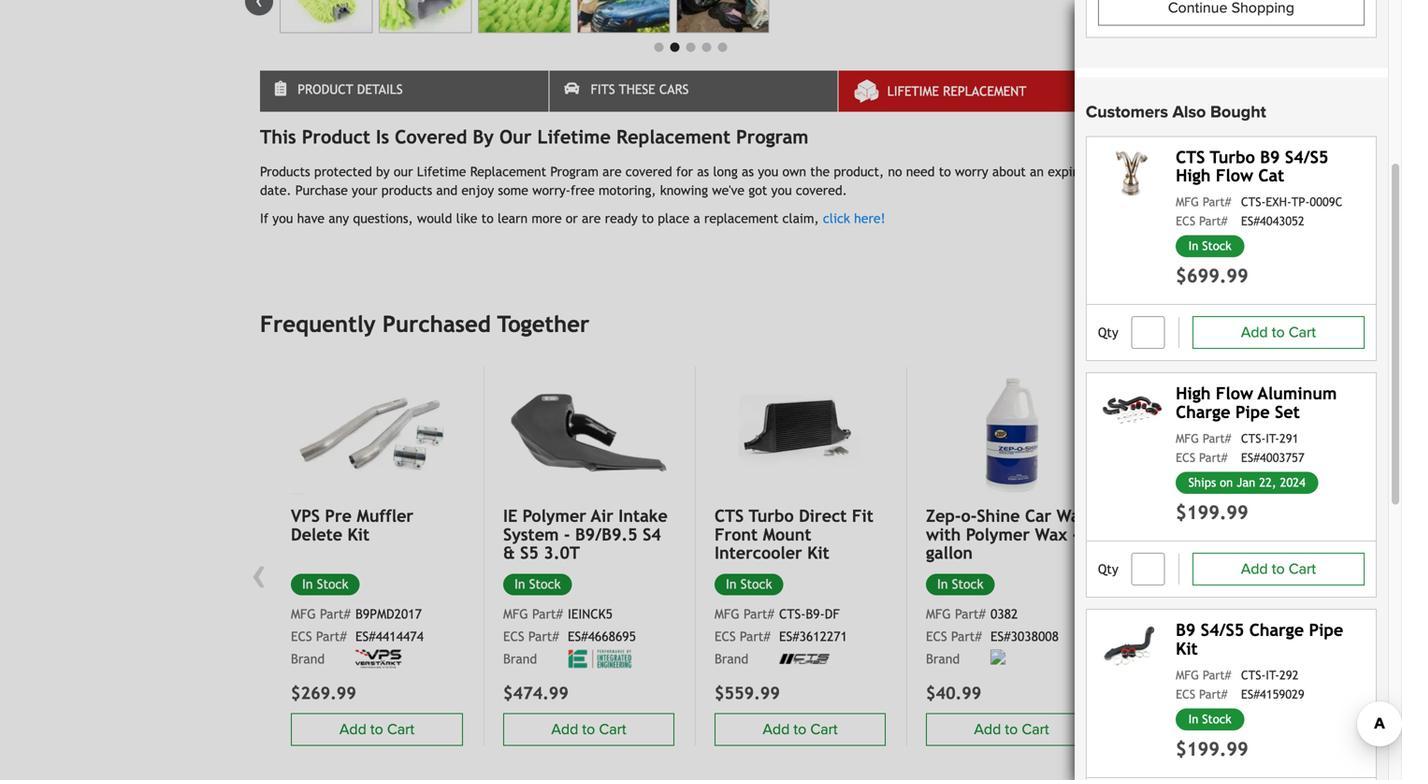 Task type: locate. For each thing, give the bounding box(es) containing it.
add to cart button
[[1193, 316, 1365, 349], [1193, 553, 1365, 586], [291, 713, 463, 746], [503, 713, 674, 746], [715, 713, 886, 746], [926, 713, 1097, 746]]

these
[[619, 82, 655, 97]]

gallon
[[926, 543, 973, 563]]

part# left es#4159029
[[1199, 688, 1228, 702]]

turbo inside 'cts turbo b9 s4/s5 high flow cat'
[[1210, 147, 1255, 167]]

ships
[[1189, 476, 1216, 490]]

4 es#2619165 - mic493 - chenille plush microfiber mitt - this lime green wash mitt measures 7"x9" - chemical guys - audi bmw volkswagen mercedes benz mini porsche image from the left
[[577, 0, 670, 33]]

lifetime inside products protected by our lifetime replacement program are covered for as long as you own the product, no need to worry about an expiration date. purchase your products and enjoy some worry-free motoring, knowing we've got you covered.
[[417, 164, 466, 179]]

expiration
[[1048, 164, 1108, 179]]

product up protected
[[302, 126, 370, 148]]

3 mfg part# from the top
[[1176, 668, 1231, 682]]

1 vertical spatial lifetime
[[537, 126, 611, 148]]

fits
[[591, 82, 615, 97]]

mount
[[763, 525, 811, 544]]

ecs inside cts-it-291 ecs part#
[[1176, 451, 1196, 465]]

0 horizontal spatial polymer
[[523, 506, 586, 526]]

0 vertical spatial high
[[1176, 166, 1211, 185]]

are right or
[[582, 211, 601, 226]]

to inside products protected by our lifetime replacement program are covered for as long as you own the product, no need to worry about an expiration date. purchase your products and enjoy some worry-free motoring, knowing we've got you covered.
[[939, 164, 951, 179]]

mfg part# for high
[[1176, 195, 1231, 209]]

fits these cars link
[[549, 71, 838, 112]]

high right cts turbo b9 s4/s5 high flow cat image on the top of page
[[1176, 166, 1211, 185]]

kit down direct
[[807, 543, 829, 563]]

shine
[[977, 506, 1020, 526]]

- right system
[[564, 525, 570, 544]]

22,
[[1259, 476, 1277, 490]]

1 vertical spatial charge
[[1250, 620, 1304, 640]]

add to cart button for ie polymer air intake system - b9/b9.5 s4 & s5 3.0t
[[503, 713, 674, 746]]

to up b9 s4/s5 charge pipe kit
[[1272, 560, 1285, 578]]

kit right delete at the left of page
[[347, 525, 370, 544]]

1 as from the left
[[697, 164, 709, 179]]

exh-
[[1266, 195, 1292, 209]]

ecs for mfg part# 0382 ecs part# es#3038008 brand
[[926, 629, 947, 644]]

0 horizontal spatial with
[[926, 525, 961, 544]]

products
[[260, 164, 310, 179]]

turbo left 'cat'
[[1210, 147, 1255, 167]]

add down $269.99
[[339, 721, 366, 738]]

kit for $199.99
[[1176, 639, 1198, 658]]

2 vertical spatial replacement
[[470, 164, 546, 179]]

0 horizontal spatial turbo
[[749, 506, 794, 526]]

part# up $699.99
[[1199, 214, 1228, 228]]

part# up ships
[[1199, 451, 1228, 465]]

high
[[1176, 166, 1211, 185], [1176, 384, 1211, 403]]

brand up $40.99
[[926, 651, 960, 666]]

2 as from the left
[[742, 164, 754, 179]]

kit
[[347, 525, 370, 544], [807, 543, 829, 563], [1176, 639, 1198, 658]]

ecs up $40.99
[[926, 629, 947, 644]]

2 - from the left
[[1073, 525, 1079, 544]]

mfg inside mfg part# 0382 ecs part# es#3038008 brand
[[926, 607, 951, 621]]

brand for $40.99
[[926, 651, 960, 666]]

and
[[436, 183, 458, 198]]

ecs up $269.99
[[291, 629, 312, 644]]

1 horizontal spatial replacement
[[616, 126, 731, 148]]

as right the for
[[697, 164, 709, 179]]

5 es#2619165 - mic493 - chenille plush microfiber mitt - this lime green wash mitt measures 7"x9" - chemical guys - audi bmw volkswagen mercedes benz mini porsche image from the left
[[676, 0, 769, 33]]

add for cts turbo direct fit front mount intercooler kit
[[763, 721, 790, 738]]

to for add to cart button corresponding to vps pre muffler delete kit
[[370, 721, 383, 738]]

-
[[564, 525, 570, 544], [1073, 525, 1079, 544]]

cts- inside cts-it-291 ecs part#
[[1241, 431, 1266, 446]]

program up free
[[550, 164, 599, 179]]

stock
[[1202, 239, 1232, 253], [317, 577, 348, 592], [529, 577, 561, 592], [741, 577, 772, 592], [952, 577, 984, 592], [1202, 712, 1232, 726]]

add for vps pre muffler delete kit
[[339, 721, 366, 738]]

by
[[376, 164, 390, 179]]

1 horizontal spatial are
[[603, 164, 622, 179]]

cart for zep-o-shine car wash with polymer wax - 1 gallon
[[1022, 721, 1049, 738]]

0 vertical spatial flow
[[1216, 166, 1254, 185]]

2 flow from the top
[[1216, 384, 1254, 403]]

s4/s5 right 'cat'
[[1285, 147, 1329, 167]]

are inside products protected by our lifetime replacement program are covered for as long as you own the product, no need to worry about an expiration date. purchase your products and enjoy some worry-free motoring, knowing we've got you covered.
[[603, 164, 622, 179]]

0 horizontal spatial s4/s5
[[1201, 620, 1244, 640]]

0 horizontal spatial as
[[697, 164, 709, 179]]

0 horizontal spatial -
[[564, 525, 570, 544]]

cts- for kit
[[1241, 668, 1266, 682]]

dialog containing $699.99
[[0, 0, 1402, 780]]

0 vertical spatial s4/s5
[[1285, 147, 1329, 167]]

covered
[[395, 126, 467, 148]]

stock down gallon at bottom right
[[952, 577, 984, 592]]

2 qty from the top
[[1098, 562, 1119, 577]]

stock for zep-o-shine car wash with polymer wax - 1 gallon
[[952, 577, 984, 592]]

1 horizontal spatial cts
[[1176, 147, 1205, 167]]

cart
[[1289, 324, 1316, 342], [1289, 560, 1316, 578], [387, 721, 414, 738], [599, 721, 626, 738], [810, 721, 838, 738], [1022, 721, 1049, 738]]

0 horizontal spatial replacement
[[470, 164, 546, 179]]

brand for $269.99
[[291, 651, 325, 666]]

0 vertical spatial program
[[736, 126, 809, 148]]

lifetime
[[887, 84, 939, 99], [537, 126, 611, 148], [417, 164, 466, 179]]

ecs up $699.99
[[1176, 214, 1196, 228]]

0 vertical spatial mfg part#
[[1176, 195, 1231, 209]]

s4/s5
[[1285, 147, 1329, 167], [1201, 620, 1244, 640]]

0 vertical spatial charge
[[1176, 402, 1231, 422]]

ecs up ships
[[1176, 451, 1196, 465]]

front
[[715, 525, 758, 544]]

with left us
[[1327, 743, 1355, 756]]

to left place
[[642, 211, 654, 226]]

stock down 'intercooler'
[[741, 577, 772, 592]]

as
[[697, 164, 709, 179], [742, 164, 754, 179]]

kit for $269.99
[[347, 525, 370, 544]]

part# down b9 s4/s5 charge pipe kit link at the bottom of page
[[1203, 668, 1231, 682]]

1
[[1084, 525, 1094, 544]]

b9 right b9 s4/s5 charge pipe kit image
[[1176, 620, 1196, 640]]

charge
[[1176, 402, 1231, 422], [1250, 620, 1304, 640]]

to for add to cart button for cts turbo direct fit front mount intercooler kit
[[794, 721, 807, 738]]

replacement up worry
[[943, 84, 1026, 99]]

to down zep 'image'
[[1005, 721, 1018, 738]]

1 vertical spatial cts
[[715, 506, 744, 526]]

dialog
[[0, 0, 1402, 780]]

flow inside 'cts turbo b9 s4/s5 high flow cat'
[[1216, 166, 1254, 185]]

are up motoring,
[[603, 164, 622, 179]]

0 vertical spatial it-
[[1266, 431, 1280, 446]]

cts- inside cts-exh-tp-0009c ecs part#
[[1241, 195, 1266, 209]]

mfg part# up ships
[[1176, 431, 1231, 446]]

- inside zep-o-shine car wash with polymer wax - 1 gallon
[[1073, 525, 1079, 544]]

in stock for vps pre muffler delete kit
[[302, 577, 348, 592]]

intake
[[619, 506, 668, 526]]

add to cart up b9 s4/s5 charge pipe kit
[[1241, 560, 1316, 578]]

cts- for high
[[1241, 195, 1266, 209]]

ecs up $559.99
[[715, 629, 736, 644]]

0 vertical spatial with
[[926, 525, 961, 544]]

cts-
[[1241, 195, 1266, 209], [1241, 431, 1266, 446], [779, 607, 806, 621], [1241, 668, 1266, 682]]

zep-o-shine car wash with polymer wax - 1 gallon link
[[926, 506, 1097, 563]]

chat with us link
[[1248, 733, 1387, 765]]

zep-
[[926, 506, 961, 526]]

you up got
[[758, 164, 778, 179]]

product,
[[834, 164, 884, 179]]

mfg right cts turbo b9 s4/s5 high flow cat image on the top of page
[[1176, 195, 1199, 209]]

1 high from the top
[[1176, 166, 1211, 185]]

add to cart button for zep-o-shine car wash with polymer wax - 1 gallon
[[926, 713, 1097, 746]]

add
[[1241, 324, 1268, 342], [1241, 560, 1268, 578], [339, 721, 366, 738], [551, 721, 578, 738], [763, 721, 790, 738], [974, 721, 1001, 738]]

in down 'intercooler'
[[726, 577, 737, 592]]

product
[[298, 82, 353, 97], [302, 126, 370, 148]]

add to cart down $269.99
[[339, 721, 414, 738]]

1 horizontal spatial pipe
[[1309, 620, 1344, 640]]

about
[[992, 164, 1026, 179]]

tp-
[[1292, 195, 1310, 209]]

1 vertical spatial mfg part#
[[1176, 431, 1231, 446]]

brand inside mfg part# b9pmd2017 ecs part# es#4414474 brand
[[291, 651, 325, 666]]

cts- inside mfg part# cts-b9-df ecs part# es#3612271 brand
[[779, 607, 806, 621]]

1 qty from the top
[[1098, 325, 1119, 340]]

lifetime up and
[[417, 164, 466, 179]]

in down delete at the left of page
[[302, 577, 313, 592]]

1 horizontal spatial lifetime
[[537, 126, 611, 148]]

brand up $269.99
[[291, 651, 325, 666]]

vps pre muffler delete kit image
[[291, 367, 463, 496]]

to right need
[[939, 164, 951, 179]]

polymer inside zep-o-shine car wash with polymer wax - 1 gallon
[[966, 525, 1030, 544]]

0 vertical spatial cts
[[1176, 147, 1205, 167]]

pipe inside b9 s4/s5 charge pipe kit
[[1309, 620, 1344, 640]]

high right high flow aluminum charge pipe set image
[[1176, 384, 1211, 403]]

to down cts image
[[794, 721, 807, 738]]

in stock down 'intercooler'
[[726, 577, 772, 592]]

it- for charge
[[1266, 668, 1280, 682]]

add to cart button up aluminum
[[1193, 316, 1365, 349]]

integrated engineering image
[[568, 650, 635, 668]]

add to cart button for vps pre muffler delete kit
[[291, 713, 463, 746]]

$199.99 down the 'cts-it-292 ecs part#'
[[1176, 738, 1249, 760]]

2 horizontal spatial replacement
[[943, 84, 1026, 99]]

you down own
[[771, 183, 792, 198]]

cts up 'intercooler'
[[715, 506, 744, 526]]

mfg part#
[[1176, 195, 1231, 209], [1176, 431, 1231, 446], [1176, 668, 1231, 682]]

ecs inside the 'cts-it-292 ecs part#'
[[1176, 688, 1196, 702]]

$199.99 down ships
[[1176, 501, 1249, 523]]

0 vertical spatial b9
[[1260, 147, 1280, 167]]

as up got
[[742, 164, 754, 179]]

replacement
[[943, 84, 1026, 99], [616, 126, 731, 148], [470, 164, 546, 179]]

mfg down delete at the left of page
[[291, 607, 316, 621]]

qty up high flow aluminum charge pipe set image
[[1098, 325, 1119, 340]]

charge up cts-it-291 ecs part#
[[1176, 402, 1231, 422]]

2 es#2619165 - mic493 - chenille plush microfiber mitt - this lime green wash mitt measures 7"x9" - chemical guys - audi bmw volkswagen mercedes benz mini porsche image from the left
[[379, 0, 472, 33]]

pipe inside high flow aluminum charge pipe set
[[1236, 402, 1270, 422]]

add to cart button down $40.99
[[926, 713, 1097, 746]]

part# up $559.99
[[740, 629, 770, 644]]

your
[[352, 183, 377, 198]]

0 vertical spatial pipe
[[1236, 402, 1270, 422]]

stock down the 'cts-it-292 ecs part#'
[[1202, 712, 1232, 726]]

product left details
[[298, 82, 353, 97]]

1 flow from the top
[[1216, 166, 1254, 185]]

es#2619165 - mic493 - chenille plush microfiber mitt - this lime green wash mitt measures 7"x9" - chemical guys - audi bmw volkswagen mercedes benz mini porsche image
[[280, 0, 373, 33], [379, 0, 472, 33], [478, 0, 571, 33], [577, 0, 670, 33], [676, 0, 769, 33]]

protected
[[314, 164, 372, 179]]

1 $199.99 from the top
[[1176, 501, 1249, 523]]

1 - from the left
[[564, 525, 570, 544]]

charge inside b9 s4/s5 charge pipe kit
[[1250, 620, 1304, 640]]

no
[[888, 164, 902, 179]]

lifetime up free
[[537, 126, 611, 148]]

if
[[260, 211, 269, 226]]

2 high from the top
[[1176, 384, 1211, 403]]

0 horizontal spatial program
[[550, 164, 599, 179]]

part# left ieinck5
[[532, 607, 563, 621]]

cts- up es#4043052
[[1241, 195, 1266, 209]]

in down s5
[[514, 577, 525, 592]]

2 it- from the top
[[1266, 668, 1280, 682]]

0 vertical spatial qty
[[1098, 325, 1119, 340]]

add down "$474.99"
[[551, 721, 578, 738]]

1 vertical spatial program
[[550, 164, 599, 179]]

stock down delete at the left of page
[[317, 577, 348, 592]]

mfg down &
[[503, 607, 528, 621]]

2 vertical spatial mfg part#
[[1176, 668, 1231, 682]]

0 horizontal spatial cts
[[715, 506, 744, 526]]

ie polymer air intake system - b9/b9.5 s4 & s5 3.0t image
[[503, 367, 674, 495]]

1 it- from the top
[[1266, 431, 1280, 446]]

in stock down s5
[[514, 577, 561, 592]]

1 horizontal spatial as
[[742, 164, 754, 179]]

mfg part# b9pmd2017 ecs part# es#4414474 brand
[[291, 607, 424, 666]]

4 brand from the left
[[926, 651, 960, 666]]

kit inside b9 s4/s5 charge pipe kit
[[1176, 639, 1198, 658]]

cts turbo b9 s4/s5 high flow cat
[[1176, 147, 1329, 185]]

cart for ie polymer air intake system - b9/b9.5 s4 & s5 3.0t
[[599, 721, 626, 738]]

kit inside the vps pre muffler delete kit
[[347, 525, 370, 544]]

0 horizontal spatial lifetime
[[417, 164, 466, 179]]

0 vertical spatial replacement
[[943, 84, 1026, 99]]

0 horizontal spatial pipe
[[1236, 402, 1270, 422]]

1 horizontal spatial -
[[1073, 525, 1079, 544]]

part# up the on
[[1203, 431, 1231, 446]]

es#4668695
[[568, 629, 636, 644]]

mfg part# for pipe
[[1176, 431, 1231, 446]]

ecs inside "mfg part# ieinck5 ecs part# es#4668695 brand"
[[503, 629, 524, 644]]

it- for aluminum
[[1266, 431, 1280, 446]]

an
[[1030, 164, 1044, 179]]

this
[[260, 126, 296, 148]]

es#3612271
[[779, 629, 847, 644]]

replacement up some
[[470, 164, 546, 179]]

ie
[[503, 506, 517, 526]]

chat with us
[[1296, 743, 1371, 756]]

es#4159029
[[1241, 688, 1305, 702]]

mfg part# for kit
[[1176, 668, 1231, 682]]

part# up "$474.99"
[[528, 629, 559, 644]]

1 vertical spatial high
[[1176, 384, 1211, 403]]

product details link
[[260, 71, 548, 112]]

are
[[603, 164, 622, 179], [582, 211, 601, 226]]

ecs inside mfg part# b9pmd2017 ecs part# es#4414474 brand
[[291, 629, 312, 644]]

ie polymer air intake system - b9/b9.5 s4 & s5 3.0t link
[[503, 506, 674, 563]]

1 vertical spatial are
[[582, 211, 601, 226]]

2 vertical spatial lifetime
[[417, 164, 466, 179]]

lifetime up need
[[887, 84, 939, 99]]

together
[[497, 311, 590, 337]]

1 brand from the left
[[291, 651, 325, 666]]

b9 inside 'cts turbo b9 s4/s5 high flow cat'
[[1260, 147, 1280, 167]]

part# up $269.99
[[316, 629, 347, 644]]

brand inside mfg part# 0382 ecs part# es#3038008 brand
[[926, 651, 960, 666]]

qty up b9 s4/s5 charge pipe kit image
[[1098, 562, 1119, 577]]

ecs up "$474.99"
[[503, 629, 524, 644]]

chat
[[1296, 743, 1324, 756]]

part# inside cts-it-291 ecs part#
[[1199, 451, 1228, 465]]

enjoy
[[461, 183, 494, 198]]

mfg down 'intercooler'
[[715, 607, 740, 621]]

1 horizontal spatial polymer
[[966, 525, 1030, 544]]

1 vertical spatial pipe
[[1309, 620, 1344, 640]]

turbo up 'intercooler'
[[749, 506, 794, 526]]

$199.99 for kit
[[1176, 738, 1249, 760]]

part# left the b9pmd2017
[[320, 607, 351, 621]]

cts- up es#4003757
[[1241, 431, 1266, 446]]

1 horizontal spatial s4/s5
[[1285, 147, 1329, 167]]

own
[[782, 164, 806, 179]]

1 horizontal spatial charge
[[1250, 620, 1304, 640]]

you right if
[[272, 211, 293, 226]]

cts- up es#3612271
[[779, 607, 806, 621]]

None number field
[[1131, 316, 1165, 349], [1131, 553, 1165, 586], [1131, 316, 1165, 349], [1131, 553, 1165, 586]]

1 horizontal spatial turbo
[[1210, 147, 1255, 167]]

0009c
[[1310, 195, 1343, 209]]

to down "integrated engineering" image
[[582, 721, 595, 738]]

in stock for cts turbo direct fit front mount intercooler kit
[[726, 577, 772, 592]]

2 horizontal spatial lifetime
[[887, 84, 939, 99]]

add down $40.99
[[974, 721, 1001, 738]]

ecs inside mfg part# cts-b9-df ecs part# es#3612271 brand
[[715, 629, 736, 644]]

part# inside the 'cts-it-292 ecs part#'
[[1199, 688, 1228, 702]]

0 vertical spatial $199.99
[[1176, 501, 1249, 523]]

cts for $699.99
[[1176, 147, 1205, 167]]

add down $559.99
[[763, 721, 790, 738]]

1 vertical spatial turbo
[[749, 506, 794, 526]]

it- up es#4159029
[[1266, 668, 1280, 682]]

ecs inside mfg part# 0382 ecs part# es#3038008 brand
[[926, 629, 947, 644]]

polymer
[[523, 506, 586, 526], [966, 525, 1030, 544]]

s4/s5 inside b9 s4/s5 charge pipe kit
[[1201, 620, 1244, 640]]

the
[[810, 164, 830, 179]]

vps
[[291, 506, 320, 526]]

jan
[[1237, 476, 1256, 490]]

add to cart up aluminum
[[1241, 324, 1316, 342]]

0 horizontal spatial kit
[[347, 525, 370, 544]]

0 vertical spatial are
[[603, 164, 622, 179]]

kit inside cts turbo direct fit front mount intercooler kit
[[807, 543, 829, 563]]

ecs left es#4159029
[[1176, 688, 1196, 702]]

1 vertical spatial b9
[[1176, 620, 1196, 640]]

$199.99
[[1176, 501, 1249, 523], [1176, 738, 1249, 760]]

add to cart button down $559.99
[[715, 713, 886, 746]]

kit right b9 s4/s5 charge pipe kit image
[[1176, 639, 1198, 658]]

1 vertical spatial it-
[[1266, 668, 1280, 682]]

1 vertical spatial $199.99
[[1176, 738, 1249, 760]]

brand inside "mfg part# ieinck5 ecs part# es#4668695 brand"
[[503, 651, 537, 666]]

have
[[297, 211, 325, 226]]

part# left b9-
[[744, 607, 774, 621]]

fit
[[852, 506, 874, 526]]

mfg down gallon at bottom right
[[926, 607, 951, 621]]

to for add to cart button for zep-o-shine car wash with polymer wax - 1 gallon
[[1005, 721, 1018, 738]]

$559.99
[[715, 683, 780, 703]]

1 vertical spatial qty
[[1098, 562, 1119, 577]]

add to cart for cts turbo direct fit front mount intercooler kit
[[763, 721, 838, 738]]

to
[[939, 164, 951, 179], [481, 211, 494, 226], [642, 211, 654, 226], [1272, 324, 1285, 342], [1272, 560, 1285, 578], [370, 721, 383, 738], [582, 721, 595, 738], [794, 721, 807, 738], [1005, 721, 1018, 738]]

0 vertical spatial turbo
[[1210, 147, 1255, 167]]

need
[[906, 164, 935, 179]]

add to cart for vps pre muffler delete kit
[[339, 721, 414, 738]]

in stock down delete at the left of page
[[302, 577, 348, 592]]

turbo for $559.99
[[749, 506, 794, 526]]

would
[[417, 211, 452, 226]]

like
[[456, 211, 477, 226]]

1 horizontal spatial b9
[[1260, 147, 1280, 167]]

add to cart button down $269.99
[[291, 713, 463, 746]]

1 horizontal spatial with
[[1327, 743, 1355, 756]]

purchase
[[295, 183, 348, 198]]

cts for $559.99
[[715, 506, 744, 526]]

0 vertical spatial lifetime
[[887, 84, 939, 99]]

- inside ie polymer air intake system - b9/b9.5 s4 & s5 3.0t
[[564, 525, 570, 544]]

2 $199.99 from the top
[[1176, 738, 1249, 760]]

add for ie polymer air intake system - b9/b9.5 s4 & s5 3.0t
[[551, 721, 578, 738]]

add up b9 s4/s5 charge pipe kit link at the bottom of page
[[1241, 560, 1268, 578]]

2 mfg part# from the top
[[1176, 431, 1231, 446]]

turbo inside cts turbo direct fit front mount intercooler kit
[[749, 506, 794, 526]]

it- inside cts-it-291 ecs part#
[[1266, 431, 1280, 446]]

cts-it-292 ecs part#
[[1176, 668, 1299, 702]]

high flow aluminum charge pipe set
[[1176, 384, 1337, 422]]

3 brand from the left
[[715, 651, 748, 666]]

fits these cars
[[591, 82, 689, 97]]

cars
[[659, 82, 689, 97]]

in for cts turbo direct fit front mount intercooler kit
[[726, 577, 737, 592]]

add to cart down "$474.99"
[[551, 721, 626, 738]]

1 vertical spatial s4/s5
[[1201, 620, 1244, 640]]

1 mfg part# from the top
[[1176, 195, 1231, 209]]

replacement up the for
[[616, 126, 731, 148]]

it- inside the 'cts-it-292 ecs part#'
[[1266, 668, 1280, 682]]

2 horizontal spatial kit
[[1176, 639, 1198, 658]]

lifetime replacement
[[887, 84, 1026, 99]]

replacement inside products protected by our lifetime replacement program are covered for as long as you own the product, no need to worry about an expiration date. purchase your products and enjoy some worry-free motoring, knowing we've got you covered.
[[470, 164, 546, 179]]

2 brand from the left
[[503, 651, 537, 666]]

0 horizontal spatial b9
[[1176, 620, 1196, 640]]

1 horizontal spatial kit
[[807, 543, 829, 563]]

1 horizontal spatial program
[[736, 126, 809, 148]]

cts inside 'cts turbo b9 s4/s5 high flow cat'
[[1176, 147, 1205, 167]]

1 vertical spatial flow
[[1216, 384, 1254, 403]]

0 horizontal spatial charge
[[1176, 402, 1231, 422]]

add to cart down $559.99
[[763, 721, 838, 738]]

ecs for mfg part# b9pmd2017 ecs part# es#4414474 brand
[[291, 629, 312, 644]]

cts- inside the 'cts-it-292 ecs part#'
[[1241, 668, 1266, 682]]

es#4043052
[[1241, 214, 1305, 228]]

cts inside cts turbo direct fit front mount intercooler kit
[[715, 506, 744, 526]]



Task type: describe. For each thing, give the bounding box(es) containing it.
worry
[[955, 164, 988, 179]]

stock up $699.99
[[1202, 239, 1232, 253]]

es#4003757
[[1241, 451, 1305, 465]]

ecs inside cts-exh-tp-0009c ecs part#
[[1176, 214, 1196, 228]]

part# left 0382
[[955, 607, 986, 621]]

us
[[1358, 743, 1371, 756]]

free
[[571, 183, 595, 198]]

bought
[[1210, 102, 1266, 122]]

lifetime replacement link
[[839, 71, 1127, 112]]

in stock up $699.99
[[1189, 239, 1232, 253]]

some
[[498, 183, 528, 198]]

cat
[[1259, 166, 1285, 185]]

covered.
[[796, 183, 847, 198]]

motoring,
[[599, 183, 656, 198]]

$199.99 for pipe
[[1176, 501, 1249, 523]]

$269.99
[[291, 683, 356, 703]]

1 es#2619165 - mic493 - chenille plush microfiber mitt - this lime green wash mitt measures 7"x9" - chemical guys - audi bmw volkswagen mercedes benz mini porsche image from the left
[[280, 0, 373, 33]]

to for ie polymer air intake system - b9/b9.5 s4 & s5 3.0t's add to cart button
[[582, 721, 595, 738]]

we've
[[712, 183, 745, 198]]

add for zep-o-shine car wash with polymer wax - 1 gallon
[[974, 721, 1001, 738]]

291
[[1280, 431, 1299, 446]]

cart for vps pre muffler delete kit
[[387, 721, 414, 738]]

knowing
[[660, 183, 708, 198]]

cts turbo direct fit front mount intercooler kit image
[[715, 367, 886, 495]]

mfg part# cts-b9-df ecs part# es#3612271 brand
[[715, 607, 847, 666]]

qty for $199.99
[[1098, 562, 1119, 577]]

turbo for $699.99
[[1210, 147, 1255, 167]]

b9 s4/s5 charge pipe kit image
[[1098, 621, 1165, 671]]

add to cart button up b9 s4/s5 charge pipe kit
[[1193, 553, 1365, 586]]

car
[[1025, 506, 1052, 526]]

high flow aluminum charge pipe set link
[[1176, 384, 1337, 422]]

part# inside cts-exh-tp-0009c ecs part#
[[1199, 214, 1228, 228]]

add up high flow aluminum charge pipe set 'link'
[[1241, 324, 1268, 342]]

zep-o-shine car wash with polymer wax - 1 gallon image
[[926, 367, 1097, 495]]

in stock for zep-o-shine car wash with polymer wax - 1 gallon
[[937, 577, 984, 592]]

brand for $474.99
[[503, 651, 537, 666]]

1 vertical spatial you
[[771, 183, 792, 198]]

mfg inside mfg part# cts-b9-df ecs part# es#3612271 brand
[[715, 607, 740, 621]]

qty for $699.99
[[1098, 325, 1119, 340]]

click
[[823, 211, 850, 226]]

$699.99
[[1176, 265, 1249, 287]]

0 horizontal spatial are
[[582, 211, 601, 226]]

direct
[[799, 506, 847, 526]]

ecs for cts-it-292 ecs part#
[[1176, 688, 1196, 702]]

date.
[[260, 183, 291, 198]]

delete
[[291, 525, 342, 544]]

products protected by our lifetime replacement program are covered for as long as you own the product, no need to worry about an expiration date. purchase your products and enjoy some worry-free motoring, knowing we've got you covered.
[[260, 164, 1108, 198]]

in stock for ie polymer air intake system - b9/b9.5 s4 & s5 3.0t
[[514, 577, 561, 592]]

to for add to cart button over aluminum
[[1272, 324, 1285, 342]]

in for vps pre muffler delete kit
[[302, 577, 313, 592]]

3 es#2619165 - mic493 - chenille plush microfiber mitt - this lime green wash mitt measures 7"x9" - chemical guys - audi bmw volkswagen mercedes benz mini porsche image from the left
[[478, 0, 571, 33]]

by
[[473, 126, 494, 148]]

on
[[1220, 476, 1233, 490]]

b9/b9.5
[[575, 525, 638, 544]]

es#3038008
[[991, 629, 1059, 644]]

&
[[503, 543, 515, 563]]

to for add to cart button on top of b9 s4/s5 charge pipe kit
[[1272, 560, 1285, 578]]

flow inside high flow aluminum charge pipe set
[[1216, 384, 1254, 403]]

claim,
[[782, 211, 819, 226]]

1 vertical spatial replacement
[[616, 126, 731, 148]]

pre
[[325, 506, 352, 526]]

brand inside mfg part# cts-b9-df ecs part# es#3612271 brand
[[715, 651, 748, 666]]

add to cart for ie polymer air intake system - b9/b9.5 s4 & s5 3.0t
[[551, 721, 626, 738]]

zep-o-shine car wash with polymer wax - 1 gallon
[[926, 506, 1097, 563]]

long
[[713, 164, 738, 179]]

questions,
[[353, 211, 413, 226]]

or
[[566, 211, 578, 226]]

stock for ie polymer air intake system - b9/b9.5 s4 & s5 3.0t
[[529, 577, 561, 592]]

this product is covered by our lifetime replacement program
[[260, 126, 809, 148]]

polymer inside ie polymer air intake system - b9/b9.5 s4 & s5 3.0t
[[523, 506, 586, 526]]

learn
[[498, 211, 528, 226]]

o-
[[961, 506, 977, 526]]

cts turbo direct fit front mount intercooler kit
[[715, 506, 874, 563]]

s4
[[643, 525, 661, 544]]

3.0t
[[544, 543, 580, 563]]

covered
[[626, 164, 672, 179]]

high flow aluminum charge pipe set image
[[1098, 385, 1165, 435]]

intercooler
[[715, 543, 802, 563]]

high inside 'cts turbo b9 s4/s5 high flow cat'
[[1176, 166, 1211, 185]]

b9 inside b9 s4/s5 charge pipe kit
[[1176, 620, 1196, 640]]

mfg inside "mfg part# ieinck5 ecs part# es#4668695 brand"
[[503, 607, 528, 621]]

cts image
[[779, 654, 830, 664]]

in stock down the 'cts-it-292 ecs part#'
[[1189, 712, 1232, 726]]

in for zep-o-shine car wash with polymer wax - 1 gallon
[[937, 577, 948, 592]]

stock for vps pre muffler delete kit
[[317, 577, 348, 592]]

0 vertical spatial product
[[298, 82, 353, 97]]

products
[[381, 183, 432, 198]]

add to cart for zep-o-shine car wash with polymer wax - 1 gallon
[[974, 721, 1049, 738]]

customers also bought
[[1086, 102, 1266, 122]]

zep image
[[991, 650, 1015, 668]]

1 vertical spatial with
[[1327, 743, 1355, 756]]

worry-
[[532, 183, 571, 198]]

part# up $40.99
[[951, 629, 982, 644]]

got
[[749, 183, 767, 198]]

program inside products protected by our lifetime replacement program are covered for as long as you own the product, no need to worry about an expiration date. purchase your products and enjoy some worry-free motoring, knowing we've got you covered.
[[550, 164, 599, 179]]

to right like
[[481, 211, 494, 226]]

in up $699.99
[[1189, 239, 1199, 253]]

ie polymer air intake system - b9/b9.5 s4 & s5 3.0t
[[503, 506, 668, 563]]

add to cart button for cts turbo direct fit front mount intercooler kit
[[715, 713, 886, 746]]

vps pre muffler delete kit link
[[291, 506, 463, 544]]

s4/s5 inside 'cts turbo b9 s4/s5 high flow cat'
[[1285, 147, 1329, 167]]

mfg inside mfg part# b9pmd2017 ecs part# es#4414474 brand
[[291, 607, 316, 621]]

set
[[1275, 402, 1300, 422]]

b9-
[[806, 607, 825, 621]]

cts turbo b9 s4/s5 high flow cat image
[[1098, 148, 1165, 198]]

part# down cts turbo b9 s4/s5 high flow cat link
[[1203, 195, 1231, 209]]

2024
[[1280, 476, 1306, 490]]

system
[[503, 525, 559, 544]]

1 vertical spatial product
[[302, 126, 370, 148]]

stock for cts turbo direct fit front mount intercooler kit
[[741, 577, 772, 592]]

high inside high flow aluminum charge pipe set
[[1176, 384, 1211, 403]]

ecs for mfg part# ieinck5 ecs part# es#4668695 brand
[[503, 629, 524, 644]]

is
[[376, 126, 389, 148]]

b9pmd2017
[[355, 607, 422, 621]]

cts-exh-tp-0009c ecs part#
[[1176, 195, 1343, 228]]

in for ie polymer air intake system - b9/b9.5 s4 & s5 3.0t
[[514, 577, 525, 592]]

cts turbo b9 s4/s5 high flow cat link
[[1176, 147, 1329, 185]]

s5
[[520, 543, 539, 563]]

customers
[[1086, 102, 1168, 122]]

es#4414474
[[355, 629, 424, 644]]

wash
[[1057, 506, 1097, 526]]

ecs for cts-it-291 ecs part#
[[1176, 451, 1196, 465]]

more
[[532, 211, 562, 226]]

mfg up ships
[[1176, 431, 1199, 446]]

cts- for pipe
[[1241, 431, 1266, 446]]

mfg part# 0382 ecs part# es#3038008 brand
[[926, 607, 1059, 666]]

2 vertical spatial you
[[272, 211, 293, 226]]

cart for cts turbo direct fit front mount intercooler kit
[[810, 721, 838, 738]]

air
[[591, 506, 613, 526]]

with inside zep-o-shine car wash with polymer wax - 1 gallon
[[926, 525, 961, 544]]

b9 s4/s5 charge pipe kit link
[[1176, 620, 1344, 658]]

ships on jan 22, 2024
[[1189, 476, 1306, 490]]

click here! link
[[823, 211, 885, 226]]

frequently purchased together
[[260, 311, 590, 337]]

product details
[[298, 82, 403, 97]]

in down the 'cts-it-292 ecs part#'
[[1189, 712, 1199, 726]]

also
[[1173, 102, 1206, 122]]

mfg right b9 s4/s5 charge pipe kit image
[[1176, 668, 1199, 682]]

our
[[394, 164, 413, 179]]

0 vertical spatial you
[[758, 164, 778, 179]]

verstarkt performance systems image
[[355, 650, 402, 668]]

charge inside high flow aluminum charge pipe set
[[1176, 402, 1231, 422]]



Task type: vqa. For each thing, say whether or not it's contained in the screenshot.
Verstarkt Performance Systems icon on the left bottom
yes



